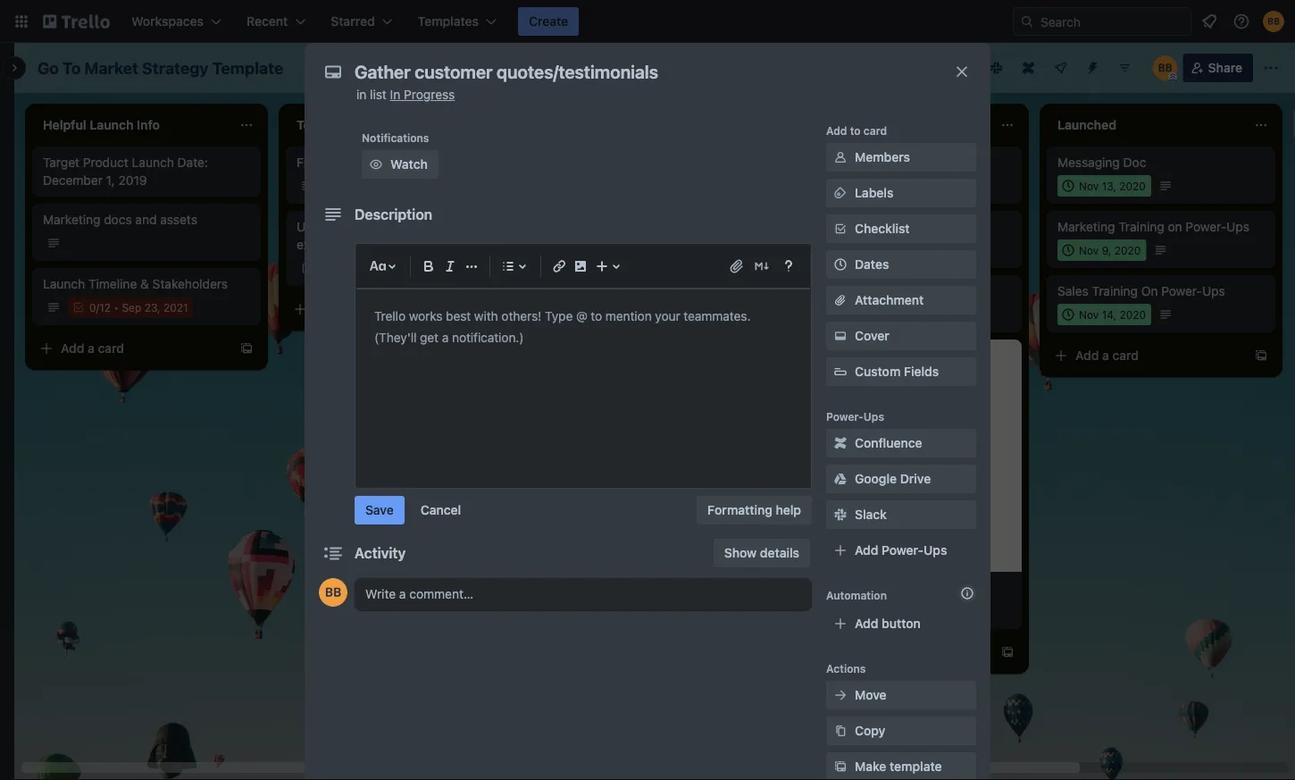 Task type: vqa. For each thing, say whether or not it's contained in the screenshot.
LinkedIn
no



Task type: describe. For each thing, give the bounding box(es) containing it.
template
[[212, 58, 284, 77]]

save button
[[355, 496, 405, 525]]

docs
[[104, 212, 132, 227]]

to
[[63, 58, 81, 77]]

drive
[[901, 471, 931, 486]]

go to market strategy template
[[38, 58, 284, 77]]

watch button
[[362, 150, 439, 179]]

ups inside add power-ups link
[[924, 543, 948, 558]]

email newsletter
[[804, 580, 901, 595]]

Nov 13, 2020 checkbox
[[1058, 175, 1152, 197]]

add a card for training
[[1076, 348, 1140, 363]]

custom fields button
[[827, 363, 977, 381]]

target product launch date: december 1, 2019 link
[[43, 154, 250, 189]]

/
[[96, 301, 99, 314]]

power- up email newsletter link on the bottom right of the page
[[882, 543, 924, 558]]

create button
[[518, 7, 579, 36]]

share
[[1209, 60, 1243, 75]]

14,
[[1102, 308, 1117, 321]]

0 vertical spatial announcement
[[872, 219, 959, 234]]

messaging doc
[[1058, 155, 1147, 170]]

assets
[[160, 212, 197, 227]]

marketing training on power-ups link
[[1058, 218, 1265, 236]]

social promotion link
[[804, 154, 1012, 172]]

formatting
[[708, 503, 773, 517]]

activity
[[355, 545, 406, 562]]

social
[[804, 155, 839, 170]]

on for references
[[461, 219, 475, 234]]

copy link
[[827, 717, 977, 745]]

open information menu image
[[1233, 13, 1251, 30]]

stakeholders
[[153, 277, 228, 291]]

power- right on
[[1162, 284, 1203, 298]]

existing
[[297, 237, 341, 252]]

power-ups
[[827, 410, 885, 423]]

jul for app
[[826, 308, 841, 321]]

view markdown image
[[753, 257, 771, 275]]

update assorted references on existing marketing pages link
[[297, 218, 504, 254]]

1 horizontal spatial create from template… image
[[1001, 645, 1015, 660]]

make template link
[[827, 752, 977, 780]]

attachment
[[855, 293, 924, 307]]

Jul 31, 2020 checkbox
[[804, 601, 893, 622]]

messaging doc link
[[1058, 154, 1265, 172]]

formatting help
[[708, 503, 802, 517]]

Nov 14, 2020 checkbox
[[1058, 304, 1152, 325]]

notifications
[[362, 131, 429, 144]]

Jul 23, 2020 checkbox
[[804, 304, 894, 325]]

sm image for slack
[[832, 506, 850, 524]]

in progress link
[[390, 87, 455, 102]]

Aug 21, 2020 checkbox
[[804, 175, 898, 197]]

0 horizontal spatial 23,
[[144, 301, 160, 314]]

list
[[370, 87, 387, 102]]

italic ⌘i image
[[440, 256, 461, 277]]

jul for newsletter
[[826, 605, 841, 618]]

marketing for marketing docs and assets
[[43, 212, 100, 227]]

workspace visible image
[[336, 61, 350, 75]]

market
[[85, 58, 138, 77]]

update assorted references on existing marketing pages
[[297, 219, 475, 252]]

1 vertical spatial bob builder (bobbuilder40) image
[[319, 578, 348, 607]]

editor toolbar toolbar
[[364, 252, 803, 281]]

a for docs
[[88, 341, 95, 356]]

template
[[890, 759, 942, 774]]

sales training on power-ups
[[1058, 284, 1226, 298]]

launch timeline & stakeholders
[[43, 277, 228, 291]]

sales
[[1058, 284, 1089, 298]]

cancel button
[[410, 496, 472, 525]]

nov 13, 2020
[[1080, 180, 1146, 192]]

alignment
[[317, 155, 373, 170]]

details
[[760, 546, 800, 560]]

bold ⌘b image
[[418, 256, 440, 277]]

2020 for messaging doc
[[1120, 180, 1146, 192]]

marketing for marketing training on power-ups
[[1058, 219, 1116, 234]]

add a card button for docs
[[32, 334, 232, 363]]

nov for messaging
[[1080, 180, 1099, 192]]

card for marketing training on power-ups
[[1113, 348, 1140, 363]]

0 / 12 • sep 23, 2021
[[89, 301, 188, 314]]

copy
[[855, 723, 886, 738]]

add a card for assorted
[[315, 302, 378, 316]]

promotion
[[842, 155, 901, 170]]

in
[[390, 87, 401, 102]]

references
[[396, 219, 458, 234]]

timeline
[[88, 277, 137, 291]]

confluence
[[855, 436, 923, 450]]

star or unstar board image
[[303, 61, 318, 75]]

0 vertical spatial create from template… image
[[493, 302, 508, 316]]

aug 21, 2020
[[826, 180, 892, 192]]

0 horizontal spatial launch
[[43, 277, 85, 291]]

Main content area, start typing to enter text. text field
[[374, 306, 793, 349]]

show details link
[[714, 539, 811, 567]]

custom fields
[[855, 364, 939, 379]]

sm image for move
[[832, 686, 850, 704]]

members
[[855, 150, 911, 164]]

nov 14, 2020
[[1080, 308, 1147, 321]]

/pricing
[[428, 155, 471, 170]]

messaging
[[1058, 155, 1121, 170]]

switch to… image
[[13, 13, 30, 30]]

watch
[[391, 157, 428, 172]]

a for assorted
[[341, 302, 348, 316]]

sm image for confluence
[[832, 434, 850, 452]]

add to card
[[827, 124, 888, 137]]

2020 for marketing training on power-ups
[[1115, 244, 1142, 256]]

launch timeline & stakeholders link
[[43, 275, 250, 293]]

2020 right the 21,
[[866, 180, 892, 192]]

Write a comment text field
[[355, 578, 812, 610]]

labels
[[855, 185, 894, 200]]

share button
[[1184, 54, 1254, 82]]

jul for post
[[826, 244, 841, 256]]

link image
[[549, 256, 570, 277]]

primary element
[[0, 0, 1296, 43]]

date:
[[177, 155, 208, 170]]

sales training on power-ups link
[[1058, 282, 1265, 300]]

•
[[114, 301, 119, 314]]

add a card for docs
[[61, 341, 124, 356]]

open help dialog image
[[778, 256, 800, 277]]



Task type: locate. For each thing, give the bounding box(es) containing it.
2 horizontal spatial add a card
[[1076, 348, 1140, 363]]

on right issue
[[410, 155, 424, 170]]

0 notifications image
[[1199, 11, 1221, 32]]

0 vertical spatial nov
[[1080, 180, 1099, 192]]

dates
[[855, 257, 890, 272]]

nov left 9,
[[1080, 244, 1099, 256]]

sm image down actions
[[832, 686, 850, 704]]

add power-ups link
[[827, 536, 977, 565]]

1 horizontal spatial 23,
[[844, 308, 860, 321]]

board
[[391, 60, 426, 75]]

1 vertical spatial create from template… image
[[1001, 645, 1015, 660]]

3 jul from the top
[[826, 605, 841, 618]]

1 horizontal spatial marketing
[[345, 237, 402, 252]]

add button button
[[827, 609, 977, 638]]

0 horizontal spatial a
[[88, 341, 95, 356]]

2 jul from the top
[[826, 308, 841, 321]]

marketing up nov 9, 2020 option
[[1058, 219, 1116, 234]]

0 horizontal spatial create from template… image
[[240, 341, 254, 356]]

2 horizontal spatial on
[[1169, 219, 1183, 234]]

lists image
[[498, 256, 519, 277]]

Search field
[[1035, 8, 1191, 35]]

6 sm image from the top
[[832, 686, 850, 704]]

create from template… image
[[493, 302, 508, 316], [1001, 645, 1015, 660]]

sm image inside cover "link"
[[832, 327, 850, 345]]

13,
[[1102, 180, 1117, 192]]

1 horizontal spatial a
[[341, 302, 348, 316]]

sm image left make
[[832, 758, 850, 776]]

2020 down "attachment" on the right top of the page
[[863, 308, 889, 321]]

save
[[366, 503, 394, 517]]

0 horizontal spatial on
[[410, 155, 424, 170]]

training for marketing
[[1119, 219, 1165, 234]]

sm image inside "make template" link
[[832, 758, 850, 776]]

add power-ups
[[855, 543, 948, 558]]

add button
[[855, 616, 921, 631]]

ups inside marketing training on power-ups link
[[1227, 219, 1250, 234]]

marketing down december
[[43, 212, 100, 227]]

4 sm image from the top
[[832, 434, 850, 452]]

sm image down jul 23, 2020 option
[[832, 327, 850, 345]]

nov inside checkbox
[[1080, 308, 1099, 321]]

1 horizontal spatial add a card
[[315, 302, 378, 316]]

marketing down assorted
[[345, 237, 402, 252]]

show menu image
[[1263, 59, 1281, 77]]

sm image
[[832, 148, 850, 166], [367, 156, 385, 173], [832, 470, 850, 488]]

jul left the 19,
[[826, 244, 841, 256]]

1 horizontal spatial on
[[461, 219, 475, 234]]

card down •
[[98, 341, 124, 356]]

23, down in-app announcement
[[844, 308, 860, 321]]

add a card button
[[286, 295, 486, 324], [32, 334, 232, 363], [1047, 341, 1248, 370]]

2 vertical spatial nov
[[1080, 308, 1099, 321]]

7 sm image from the top
[[832, 722, 850, 740]]

ups inside sales training on power-ups link
[[1203, 284, 1226, 298]]

actions
[[827, 662, 866, 675]]

blog post - announcement
[[804, 219, 959, 234]]

1 nov from the top
[[1080, 180, 1099, 192]]

2 nov from the top
[[1080, 244, 1099, 256]]

december
[[43, 173, 103, 188]]

sm image down power-ups
[[832, 434, 850, 452]]

create
[[529, 14, 569, 29]]

2020 right 14,
[[1120, 308, 1147, 321]]

fields
[[904, 364, 939, 379]]

on inside update assorted references on existing marketing pages
[[461, 219, 475, 234]]

image image
[[570, 256, 592, 277]]

attach and insert link image
[[728, 257, 746, 275]]

nov for marketing
[[1080, 244, 1099, 256]]

training for sales
[[1093, 284, 1139, 298]]

jul inside 'jul 31, 2020' checkbox
[[826, 605, 841, 618]]

23, right sep on the top left of page
[[144, 301, 160, 314]]

members link
[[827, 143, 977, 172]]

2 horizontal spatial marketing
[[1058, 219, 1116, 234]]

-
[[862, 219, 868, 234]]

training up nov 14, 2020
[[1093, 284, 1139, 298]]

0 vertical spatial jul
[[826, 244, 841, 256]]

marketing docs and assets
[[43, 212, 197, 227]]

sm image up jul 19, 2020 checkbox
[[832, 220, 850, 238]]

nov 9, 2020
[[1080, 244, 1142, 256]]

1 horizontal spatial add a card button
[[286, 295, 486, 324]]

sm image for watch
[[367, 156, 385, 173]]

3 nov from the top
[[1080, 308, 1099, 321]]

in list in progress
[[357, 87, 455, 102]]

marketing inside update assorted references on existing marketing pages
[[345, 237, 402, 252]]

sm image for copy
[[832, 722, 850, 740]]

sm image for cover
[[832, 327, 850, 345]]

target product launch date: december 1, 2019
[[43, 155, 208, 188]]

power ups image
[[1054, 61, 1069, 75]]

jul inside jul 19, 2020 checkbox
[[826, 244, 841, 256]]

add a card button down nov 14, 2020
[[1047, 341, 1248, 370]]

1 jul from the top
[[826, 244, 841, 256]]

checklist
[[855, 221, 910, 236]]

more formatting image
[[461, 256, 483, 277]]

checklist link
[[827, 214, 977, 243]]

Board name text field
[[29, 54, 293, 82]]

1 vertical spatial jul
[[826, 308, 841, 321]]

0 horizontal spatial marketing
[[43, 212, 100, 227]]

on for issue
[[410, 155, 424, 170]]

on up more formatting icon
[[461, 219, 475, 234]]

sm image inside move link
[[832, 686, 850, 704]]

aug
[[826, 180, 846, 192]]

sm image down social promotion
[[832, 184, 850, 202]]

card for marketing docs and assets
[[98, 341, 124, 356]]

card down nov 14, 2020
[[1113, 348, 1140, 363]]

target
[[43, 155, 80, 170]]

training inside marketing training on power-ups link
[[1119, 219, 1165, 234]]

in-app announcement link
[[804, 282, 1012, 300]]

1 sm image from the top
[[832, 184, 850, 202]]

sm image for checklist
[[832, 220, 850, 238]]

power- down messaging doc link
[[1186, 219, 1227, 234]]

1 horizontal spatial bob builder (bobbuilder40) image
[[1264, 11, 1285, 32]]

31,
[[844, 605, 858, 618]]

product
[[83, 155, 129, 170]]

on down messaging doc link
[[1169, 219, 1183, 234]]

fix alignment issue on /pricing link
[[297, 154, 504, 172]]

Nov 9, 2020 checkbox
[[1058, 240, 1147, 261]]

launch left timeline
[[43, 277, 85, 291]]

board link
[[361, 54, 437, 82]]

launch up 2019
[[132, 155, 174, 170]]

post
[[834, 219, 859, 234]]

cover link
[[827, 322, 977, 350]]

sm image left the slack
[[832, 506, 850, 524]]

create from template… image for launch timeline & stakeholders
[[240, 341, 254, 356]]

2020 right 31,
[[861, 605, 888, 618]]

0 vertical spatial launch
[[132, 155, 174, 170]]

2021
[[163, 301, 188, 314]]

5 sm image from the top
[[832, 506, 850, 524]]

add a card down 14,
[[1076, 348, 1140, 363]]

bob builder (bobbuilder40) image
[[1153, 55, 1179, 80]]

launch
[[132, 155, 174, 170], [43, 277, 85, 291]]

email newsletter link
[[804, 579, 1012, 597]]

0 horizontal spatial add a card
[[61, 341, 124, 356]]

sep
[[122, 301, 141, 314]]

1 vertical spatial nov
[[1080, 244, 1099, 256]]

sm image for members
[[832, 148, 850, 166]]

sm image inside labels link
[[832, 184, 850, 202]]

automation
[[827, 589, 887, 601]]

a down 0
[[88, 341, 95, 356]]

text styles image
[[367, 256, 389, 277]]

go
[[38, 58, 59, 77]]

0 vertical spatial bob builder (bobbuilder40) image
[[1264, 11, 1285, 32]]

2 sm image from the top
[[832, 220, 850, 238]]

on
[[1142, 284, 1159, 298]]

nov inside option
[[1080, 244, 1099, 256]]

2020 right 9,
[[1115, 244, 1142, 256]]

sm image inside members link
[[832, 148, 850, 166]]

8 sm image from the top
[[832, 758, 850, 776]]

sm image inside copy link
[[832, 722, 850, 740]]

jul left 31,
[[826, 605, 841, 618]]

slack
[[855, 507, 887, 522]]

1 vertical spatial launch
[[43, 277, 85, 291]]

training up nov 9, 2020
[[1119, 219, 1165, 234]]

2 horizontal spatial a
[[1103, 348, 1110, 363]]

21,
[[849, 180, 863, 192]]

blog
[[804, 219, 830, 234]]

1 vertical spatial training
[[1093, 284, 1139, 298]]

nov inside option
[[1080, 180, 1099, 192]]

0 horizontal spatial add a card button
[[32, 334, 232, 363]]

None text field
[[346, 55, 936, 88]]

jul down app
[[826, 308, 841, 321]]

add a card down 0
[[61, 341, 124, 356]]

nov for sales
[[1080, 308, 1099, 321]]

2020 for sales training on power-ups
[[1120, 308, 1147, 321]]

customize views image
[[446, 59, 463, 77]]

newsletter
[[839, 580, 901, 595]]

1 vertical spatial announcement
[[847, 284, 934, 298]]

card for update assorted references on existing marketing pages
[[352, 302, 378, 316]]

launch inside target product launch date: december 1, 2019
[[132, 155, 174, 170]]

a down nov 14, 2020 checkbox
[[1103, 348, 1110, 363]]

Jul 19, 2020 checkbox
[[804, 240, 893, 261]]

0 horizontal spatial bob builder (bobbuilder40) image
[[319, 578, 348, 607]]

1 horizontal spatial launch
[[132, 155, 174, 170]]

and
[[135, 212, 157, 227]]

announcement down dates button
[[847, 284, 934, 298]]

2020 for email newsletter
[[861, 605, 888, 618]]

sm image left copy
[[832, 722, 850, 740]]

sm image inside checklist link
[[832, 220, 850, 238]]

sm image inside watch button
[[367, 156, 385, 173]]

jul inside jul 23, 2020 option
[[826, 308, 841, 321]]

google drive
[[855, 471, 931, 486]]

3 sm image from the top
[[832, 327, 850, 345]]

search image
[[1021, 14, 1035, 29]]

0 horizontal spatial create from template… image
[[493, 302, 508, 316]]

labels link
[[827, 179, 977, 207]]

2 horizontal spatial add a card button
[[1047, 341, 1248, 370]]

jul 31, 2020
[[826, 605, 888, 618]]

announcement down labels link on the right top of page
[[872, 219, 959, 234]]

help
[[776, 503, 802, 517]]

doc
[[1124, 155, 1147, 170]]

2 vertical spatial jul
[[826, 605, 841, 618]]

add a card button for training
[[1047, 341, 1248, 370]]

make template
[[855, 759, 942, 774]]

email
[[804, 580, 835, 595]]

add a card button for assorted
[[286, 295, 486, 324]]

in-app announcement
[[804, 284, 934, 298]]

2020 for blog post - announcement
[[861, 244, 888, 256]]

add a card button down sep on the top left of page
[[32, 334, 232, 363]]

sm image
[[832, 184, 850, 202], [832, 220, 850, 238], [832, 327, 850, 345], [832, 434, 850, 452], [832, 506, 850, 524], [832, 686, 850, 704], [832, 722, 850, 740], [832, 758, 850, 776]]

show details
[[725, 546, 800, 560]]

show
[[725, 546, 757, 560]]

google
[[855, 471, 897, 486]]

nov left 14,
[[1080, 308, 1099, 321]]

add
[[827, 124, 848, 137], [315, 302, 338, 316], [61, 341, 84, 356], [1076, 348, 1100, 363], [855, 543, 879, 558], [855, 616, 879, 631]]

make
[[855, 759, 887, 774]]

1 horizontal spatial create from template… image
[[1255, 349, 1269, 363]]

sm image for make template
[[832, 758, 850, 776]]

card down text styles image
[[352, 302, 378, 316]]

fix alignment issue on /pricing
[[297, 155, 471, 170]]

12
[[99, 301, 111, 314]]

2020 right 13,
[[1120, 180, 1146, 192]]

button
[[882, 616, 921, 631]]

power- up confluence
[[827, 410, 864, 423]]

nov left 13,
[[1080, 180, 1099, 192]]

in
[[357, 87, 367, 102]]

card right to
[[864, 124, 888, 137]]

sm image for google drive
[[832, 470, 850, 488]]

create from template… image for sales training on power-ups
[[1255, 349, 1269, 363]]

jul
[[826, 244, 841, 256], [826, 308, 841, 321], [826, 605, 841, 618]]

create from template… image
[[240, 341, 254, 356], [1255, 349, 1269, 363]]

jul 19, 2020
[[826, 244, 888, 256]]

19,
[[844, 244, 858, 256]]

0 vertical spatial training
[[1119, 219, 1165, 234]]

description
[[355, 206, 433, 223]]

a
[[341, 302, 348, 316], [88, 341, 95, 356], [1103, 348, 1110, 363]]

a down update assorted references on existing marketing pages
[[341, 302, 348, 316]]

2020 up dates
[[861, 244, 888, 256]]

bob builder (bobbuilder40) image
[[1264, 11, 1285, 32], [319, 578, 348, 607]]

add a card down text styles image
[[315, 302, 378, 316]]

add a card button down text styles image
[[286, 295, 486, 324]]

23, inside option
[[844, 308, 860, 321]]

in-
[[804, 284, 820, 298]]

marketing training on power-ups
[[1058, 219, 1250, 234]]

sm image for labels
[[832, 184, 850, 202]]

2020 for in-app announcement
[[863, 308, 889, 321]]

a for training
[[1103, 348, 1110, 363]]

training inside sales training on power-ups link
[[1093, 284, 1139, 298]]

blog post - announcement link
[[804, 218, 1012, 236]]



